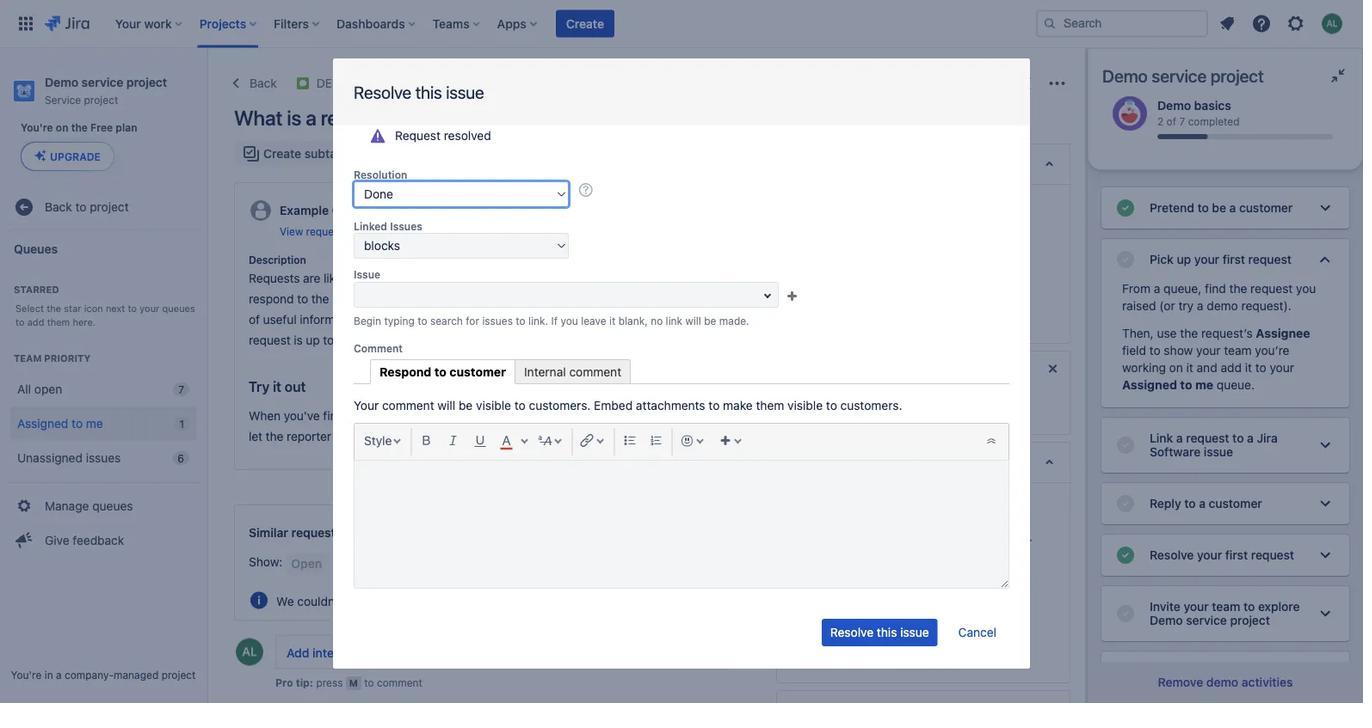 Task type: vqa. For each thing, say whether or not it's contained in the screenshot.
1st template from the top of the tree containing Template - How-to guide
no



Task type: describe. For each thing, give the bounding box(es) containing it.
to left start
[[981, 391, 992, 405]]

upgrade button
[[22, 143, 114, 171]]

a inside next to a field label to start pinning.
[[915, 391, 921, 405]]

to right the click
[[826, 399, 837, 413]]

me inside "team priority" group
[[86, 417, 103, 431]]

you up showing
[[576, 292, 596, 306]]

view request in portal
[[280, 226, 386, 238]]

finished
[[323, 409, 367, 424]]

kinds
[[658, 292, 687, 306]]

it's
[[367, 430, 383, 444]]

1 horizontal spatial issues
[[482, 315, 513, 327]]

up inside requests are like emails from your customers asking for help. like email, you can respond to the reporter and add attachments. unlike email, you can set all kinds of useful information, such as labels, priority and a status showing where the request is up to.
[[306, 334, 320, 348]]

you right 'if'
[[561, 315, 578, 327]]

request down example
[[306, 226, 343, 238]]

press
[[316, 678, 343, 690]]

pro tip: press m to comment
[[275, 678, 422, 690]]

with
[[393, 526, 416, 541]]

search image
[[1043, 17, 1057, 31]]

give feedback button
[[7, 524, 200, 558]]

0 horizontal spatial be
[[459, 399, 473, 413]]

7 inside "team priority" group
[[178, 384, 184, 396]]

back for back to project
[[45, 200, 72, 215]]

add internal note
[[287, 647, 384, 661]]

use
[[1157, 327, 1177, 341]]

attachments
[[636, 399, 705, 413]]

start
[[996, 391, 1021, 405]]

are
[[303, 272, 320, 286]]

me inside then, use the request's assignee field to show your team you're working on it and add it to your assigned to me queue.
[[1195, 378, 1214, 392]]

back to project
[[45, 200, 129, 215]]

to down select
[[15, 317, 25, 328]]

style
[[364, 434, 392, 448]]

1 visible from the left
[[476, 399, 511, 413]]

to right "respond"
[[434, 365, 447, 380]]

resolve
[[616, 409, 656, 424]]

and right summary
[[523, 526, 544, 541]]

collapse panel image
[[1328, 65, 1349, 86]]

manage
[[45, 499, 89, 513]]

them for here.
[[47, 317, 70, 328]]

summary
[[468, 526, 520, 541]]

project right managed
[[161, 670, 196, 682]]

2
[[1158, 115, 1164, 127]]

emailed
[[927, 573, 971, 587]]

link.
[[528, 315, 548, 327]]

it inside to resolve it and let the reporter know it's done.
[[659, 409, 666, 424]]

a right try
[[1197, 299, 1204, 313]]

activity
[[234, 668, 278, 683]]

we
[[276, 595, 294, 609]]

create for create subtask
[[263, 147, 301, 161]]

it right try
[[273, 379, 281, 396]]

the down are
[[311, 292, 329, 306]]

request right the emailed
[[974, 573, 1016, 587]]

assigned inside then, use the request's assignee field to show your team you're working on it and add it to your assigned to me queue.
[[1122, 378, 1177, 392]]

internal comment
[[524, 365, 621, 380]]

1 horizontal spatial in
[[346, 226, 355, 238]]

it down team
[[1245, 361, 1252, 375]]

project for back to project
[[90, 200, 129, 215]]

any
[[370, 595, 390, 609]]

show:
[[249, 556, 283, 570]]

0 vertical spatial will
[[685, 315, 701, 327]]

requests
[[291, 526, 342, 541]]

0 horizontal spatial can
[[599, 292, 619, 306]]

field inside next to a field label to start pinning.
[[924, 391, 948, 405]]

similar
[[249, 526, 288, 541]]

request's
[[1201, 327, 1253, 341]]

to right m
[[364, 678, 374, 690]]

here.
[[73, 317, 96, 328]]

linked issues
[[354, 220, 422, 232]]

Comment text field
[[354, 460, 1010, 590]]

to left "label"
[[900, 391, 911, 405]]

to down show
[[1180, 378, 1192, 392]]

resolve
[[354, 82, 411, 102]]

blank,
[[618, 315, 648, 327]]

all open
[[17, 382, 62, 396]]

update
[[495, 409, 537, 424]]

your inside requests are like emails from your customers asking for help. like email, you can respond to the reporter and add attachments. unlike email, you can set all kinds of useful information, such as labels, priority and a status showing where the request is up to.
[[412, 272, 437, 286]]

click on the
[[787, 391, 856, 405]]

cancel link
[[949, 619, 1006, 646]]

1 horizontal spatial 1
[[352, 76, 357, 90]]

demo service project
[[1102, 65, 1264, 86]]

your
[[354, 399, 379, 413]]

the inside then, use the request's assignee field to show your team you're working on it and add it to your assigned to me queue.
[[1180, 327, 1198, 341]]

example customer raised this request via email
[[280, 204, 549, 218]]

the right the click
[[835, 391, 853, 405]]

find inside from a queue, find the request you raised (or try a demo request).
[[1205, 282, 1226, 296]]

team priority group
[[7, 334, 200, 482]]

demo service project service project
[[45, 75, 167, 106]]

make
[[723, 399, 753, 413]]

pick up your first request
[[1150, 253, 1292, 267]]

couldn't
[[297, 595, 343, 609]]

project for demo service project service project
[[126, 75, 167, 90]]

your inside 'starred select the star icon next to your queues to add them here.'
[[140, 303, 160, 314]]

unassigned
[[17, 451, 83, 465]]

unassigned issues
[[17, 451, 121, 465]]

add inside then, use the request's assignee field to show your team you're working on it and add it to your assigned to me queue.
[[1221, 361, 1242, 375]]

demo for demo service project
[[1102, 65, 1148, 86]]

oct
[[796, 291, 817, 306]]

and inside to resolve it and let the reporter know it's done.
[[669, 409, 690, 424]]

to inside "team priority" group
[[72, 417, 83, 431]]

assigned to me
[[17, 417, 103, 431]]

Issue text field
[[354, 282, 779, 308]]

to down you're
[[1255, 361, 1267, 375]]

on for you're on the free plan
[[56, 122, 68, 134]]

what is a request?
[[234, 106, 399, 130]]

the left free
[[71, 122, 88, 134]]

0 vertical spatial email,
[[614, 272, 646, 286]]

you've
[[284, 409, 320, 424]]

request left 'via'
[[453, 204, 495, 218]]

queue.
[[1217, 378, 1255, 392]]

0 vertical spatial be
[[704, 315, 716, 327]]

basics
[[1194, 98, 1231, 112]]

feedback
[[73, 534, 124, 548]]

a up create subtask
[[306, 106, 316, 130]]

view
[[280, 226, 303, 238]]

company-
[[65, 670, 114, 682]]

oct 31 11:10 am
[[796, 291, 888, 306]]

exploring
[[370, 409, 421, 424]]

from
[[1122, 282, 1151, 296]]

desk-1
[[317, 76, 357, 90]]

up inside dropdown button
[[1177, 253, 1191, 267]]

to right the as
[[418, 315, 427, 327]]

2 vertical spatial comment
[[377, 678, 422, 690]]

next inside next to a field label to start pinning.
[[873, 391, 897, 405]]

similar requests results with a similar summary and description
[[249, 526, 609, 541]]

assigned inside "team priority" group
[[17, 417, 68, 431]]

to left link.
[[516, 315, 526, 327]]

to down "internal"
[[514, 399, 526, 413]]

it down show
[[1186, 361, 1194, 375]]

showing
[[566, 313, 611, 327]]

team priority
[[14, 353, 91, 364]]

time to resolution
[[927, 286, 1027, 300]]

customer
[[332, 204, 389, 218]]

0 vertical spatial can
[[673, 272, 692, 286]]

customer
[[450, 365, 506, 380]]

to inside requests are like emails from your customers asking for help. like email, you can respond to the reporter and add attachments. unlike email, you can set all kinds of useful information, such as labels, priority and a status showing where the request is up to.
[[297, 292, 308, 306]]

create banner
[[0, 0, 1363, 48]]

7 inside "demo basics 2 of 7 completed"
[[1179, 115, 1185, 127]]

issue
[[354, 269, 380, 281]]

asking
[[501, 272, 537, 286]]

try it out
[[249, 379, 306, 396]]

link issue
[[396, 147, 452, 161]]

and down 'from'
[[380, 292, 401, 306]]

give
[[45, 534, 69, 548]]

results
[[349, 526, 390, 541]]

comment for your
[[382, 399, 434, 413]]

useful
[[263, 313, 297, 327]]

priority inside group
[[44, 353, 91, 364]]

then, use the request's assignee field to show your team you're working on it and add it to your assigned to me queue.
[[1122, 327, 1310, 392]]

you're for you're on the free plan
[[21, 122, 53, 134]]

to.
[[323, 334, 337, 348]]

0 vertical spatial raised
[[392, 204, 426, 218]]

status inside requests are like emails from your customers asking for help. like email, you can respond to the reporter and add attachments. unlike email, you can set all kinds of useful information, such as labels, priority and a status showing where the request is up to.
[[529, 313, 562, 327]]

service for demo service project
[[1152, 65, 1207, 86]]

and down unlike on the top of the page
[[495, 313, 516, 327]]

to up working
[[1150, 344, 1161, 358]]

respond
[[249, 292, 294, 306]]

issues inside "team priority" group
[[86, 451, 121, 465]]

your down request's
[[1196, 344, 1221, 358]]

resolved
[[444, 129, 491, 143]]

you're on the free plan
[[21, 122, 137, 134]]

out
[[285, 379, 306, 396]]

1 vertical spatial similar
[[393, 595, 429, 609]]

details element
[[776, 442, 1071, 484]]

the inside 'starred select the star icon next to your queues to add them here.'
[[47, 303, 61, 314]]

let
[[249, 430, 262, 444]]

help.
[[558, 272, 585, 286]]

email
[[518, 204, 549, 218]]

internal
[[313, 647, 356, 661]]



Task type: locate. For each thing, give the bounding box(es) containing it.
up left to.
[[306, 334, 320, 348]]

this up request
[[415, 82, 442, 102]]

add internal note button
[[276, 640, 395, 668]]

0 horizontal spatial queues
[[92, 499, 133, 513]]

leave
[[581, 315, 606, 327]]

is inside requests are like emails from your customers asking for help. like email, you can respond to the reporter and add attachments. unlike email, you can set all kinds of useful information, such as labels, priority and a status showing where the request is up to.
[[294, 334, 303, 348]]

demo up 2
[[1158, 98, 1191, 112]]

for inside requests are like emails from your customers asking for help. like email, you can respond to the reporter and add attachments. unlike email, you can set all kinds of useful information, such as labels, priority and a status showing where the request is up to.
[[540, 272, 555, 286]]

to inside 'link'
[[75, 200, 86, 215]]

0 horizontal spatial 7
[[178, 384, 184, 396]]

service up free
[[81, 75, 123, 90]]

priority up labels at the right
[[787, 619, 824, 631]]

linked
[[354, 220, 387, 232]]

me up unassigned issues
[[86, 417, 103, 431]]

0 vertical spatial you're
[[21, 122, 53, 134]]

0 horizontal spatial demo
[[45, 75, 78, 90]]

starred group
[[7, 266, 200, 334]]

a left "label"
[[915, 391, 921, 405]]

reporter inside requests are like emails from your customers asking for help. like email, you can respond to the reporter and add attachments. unlike email, you can set all kinds of useful information, such as labels, priority and a status showing where the request is up to.
[[332, 292, 377, 306]]

1 horizontal spatial raised
[[1122, 299, 1156, 313]]

where
[[614, 313, 648, 327]]

demo-
[[899, 655, 936, 669]]

find down pick up your first request
[[1205, 282, 1226, 296]]

time
[[927, 286, 955, 300]]

queues inside 'starred select the star icon next to your queues to add them here.'
[[162, 303, 195, 314]]

1 vertical spatial 1
[[179, 418, 184, 430]]

None submit
[[822, 620, 938, 647]]

be left made.
[[704, 315, 716, 327]]

for down attachments.
[[466, 315, 479, 327]]

Search field
[[1036, 10, 1208, 37]]

this left request,
[[424, 409, 444, 424]]

0 horizontal spatial will
[[438, 399, 455, 413]]

the left star
[[47, 303, 61, 314]]

a inside requests are like emails from your customers asking for help. like email, you can respond to the reporter and add attachments. unlike email, you can set all kinds of useful information, such as labels, priority and a status showing where the request is up to.
[[519, 313, 525, 327]]

from
[[384, 272, 409, 286]]

view request in portal link
[[280, 225, 386, 239]]

assigned down all open
[[17, 417, 68, 431]]

comment
[[569, 365, 621, 380], [382, 399, 434, 413], [377, 678, 422, 690]]

0 vertical spatial for
[[540, 272, 555, 286]]

1 horizontal spatial of
[[1167, 115, 1177, 127]]

0 vertical spatial on
[[56, 122, 68, 134]]

demo inside demo service project service project
[[45, 75, 78, 90]]

will right link
[[685, 315, 701, 327]]

6
[[178, 453, 184, 465]]

0 horizontal spatial service
[[81, 75, 123, 90]]

on down service
[[56, 122, 68, 134]]

0 horizontal spatial me
[[86, 417, 103, 431]]

back for back
[[250, 76, 277, 90]]

you're for you're in a company-managed project
[[11, 670, 42, 682]]

the down first
[[1229, 282, 1247, 296]]

create subtask
[[263, 147, 350, 161]]

1 vertical spatial for
[[466, 315, 479, 327]]

me left queue.
[[1195, 378, 1214, 392]]

0 vertical spatial status
[[529, 313, 562, 327]]

0 horizontal spatial of
[[249, 313, 260, 327]]

them down star
[[47, 317, 70, 328]]

group
[[7, 482, 200, 563]]

0 vertical spatial issue
[[446, 82, 484, 102]]

requests.
[[433, 595, 484, 609]]

1 vertical spatial back
[[45, 200, 72, 215]]

next right click on the
[[873, 391, 897, 405]]

star
[[64, 303, 81, 314]]

1 vertical spatial email,
[[540, 292, 573, 306]]

next right icon
[[106, 303, 125, 314]]

project up free
[[84, 94, 118, 106]]

labels,
[[414, 313, 450, 327]]

1 horizontal spatial them
[[756, 399, 784, 413]]

1 customers. from the left
[[529, 399, 591, 413]]

1 vertical spatial demo
[[1206, 676, 1239, 690]]

add up queue.
[[1221, 361, 1242, 375]]

0 horizontal spatial back
[[45, 200, 72, 215]]

the inside from a queue, find the request you raised (or try a demo request).
[[1229, 282, 1247, 296]]

in left "portal"
[[346, 226, 355, 238]]

assignee
[[1256, 327, 1310, 341]]

requests
[[249, 272, 300, 286]]

0 vertical spatial up
[[1177, 253, 1191, 267]]

project inside 'link'
[[90, 200, 129, 215]]

them left the click
[[756, 399, 784, 413]]

to
[[75, 200, 86, 215], [958, 286, 969, 300], [297, 292, 308, 306], [128, 303, 137, 314], [418, 315, 427, 327], [516, 315, 526, 327], [15, 317, 25, 328], [1150, 344, 1161, 358], [1255, 361, 1267, 375], [434, 365, 447, 380], [1180, 378, 1192, 392], [900, 391, 911, 405], [981, 391, 992, 405], [514, 399, 526, 413], [709, 399, 720, 413], [826, 399, 837, 413], [602, 409, 613, 424], [72, 417, 83, 431], [364, 678, 374, 690]]

demo up request's
[[1207, 299, 1238, 313]]

demo-desk
[[899, 655, 963, 669]]

1 vertical spatial raised
[[1122, 299, 1156, 313]]

1 vertical spatial this
[[430, 204, 450, 218]]

reporter down emails
[[332, 292, 377, 306]]

comment for internal
[[569, 365, 621, 380]]

0 vertical spatial add
[[404, 292, 425, 306]]

1 horizontal spatial add
[[404, 292, 425, 306]]

request
[[453, 204, 495, 218], [306, 226, 343, 238], [1248, 253, 1292, 267], [1251, 282, 1293, 296], [249, 334, 291, 348], [974, 573, 1016, 587]]

of inside requests are like emails from your customers asking for help. like email, you can respond to the reporter and add attachments. unlike email, you can set all kinds of useful information, such as labels, priority and a status showing where the request is up to.
[[249, 313, 260, 327]]

to left make
[[709, 399, 720, 413]]

raised up 'issues'
[[392, 204, 426, 218]]

0 horizontal spatial for
[[466, 315, 479, 327]]

done.
[[386, 430, 418, 444]]

service inside demo service project service project
[[81, 75, 123, 90]]

next to a field label to start pinning.
[[787, 391, 1021, 423]]

status down internal comment
[[562, 409, 599, 424]]

add inside requests are like emails from your customers asking for help. like email, you can respond to the reporter and add attachments. unlike email, you can set all kinds of useful information, such as labels, priority and a status showing where the request is up to.
[[404, 292, 425, 306]]

1 vertical spatial me
[[86, 417, 103, 431]]

1 vertical spatial field
[[924, 391, 948, 405]]

comment up the done.
[[382, 399, 434, 413]]

you're
[[1255, 344, 1290, 358]]

more fields element
[[776, 691, 1071, 704]]

give feedback
[[45, 534, 124, 548]]

1 vertical spatial up
[[306, 334, 320, 348]]

for left 'help.'
[[540, 272, 555, 286]]

to resolve it and let the reporter know it's done.
[[249, 409, 693, 444]]

1
[[352, 76, 357, 90], [179, 418, 184, 430]]

find
[[1205, 282, 1226, 296], [346, 595, 367, 609]]

you're left company-
[[11, 670, 42, 682]]

the up show
[[1180, 327, 1198, 341]]

reporter down you've
[[287, 430, 331, 444]]

1 vertical spatial is
[[294, 334, 303, 348]]

customers. right pinning.
[[840, 399, 902, 413]]

and inside then, use the request's assignee field to show your team you're working on it and add it to your assigned to me queue.
[[1197, 361, 1217, 375]]

checked image
[[1115, 250, 1136, 270]]

1 inside "team priority" group
[[179, 418, 184, 430]]

1 horizontal spatial create
[[566, 16, 604, 31]]

1 horizontal spatial 7
[[1179, 115, 1185, 127]]

jira image
[[45, 13, 89, 34], [45, 13, 89, 34]]

when you've finished exploring this request, update the status
[[249, 409, 599, 424]]

pinning.
[[787, 408, 831, 423]]

1 vertical spatial status
[[562, 409, 599, 424]]

0 horizontal spatial add
[[27, 317, 44, 328]]

comment
[[354, 343, 403, 355]]

1 vertical spatial comment
[[382, 399, 434, 413]]

1 horizontal spatial for
[[540, 272, 555, 286]]

a left company-
[[56, 670, 62, 682]]

what
[[234, 106, 282, 130]]

1 horizontal spatial visible
[[788, 399, 823, 413]]

a up (or in the right of the page
[[1154, 282, 1160, 296]]

0 horizontal spatial customers.
[[529, 399, 591, 413]]

back inside 'link'
[[45, 200, 72, 215]]

info image
[[249, 591, 269, 612]]

visible up 'details'
[[788, 399, 823, 413]]

create inside create subtask button
[[263, 147, 301, 161]]

0 horizontal spatial on
[[56, 122, 68, 134]]

to right icon
[[128, 303, 137, 314]]

and up queue.
[[1197, 361, 1217, 375]]

1 vertical spatial priority
[[787, 619, 824, 631]]

2 vertical spatial on
[[818, 391, 832, 405]]

0 horizontal spatial priority
[[44, 353, 91, 364]]

demo inside button
[[1206, 676, 1239, 690]]

next inside 'starred select the star icon next to your queues to add them here.'
[[106, 303, 125, 314]]

2 vertical spatial this
[[424, 409, 444, 424]]

2 horizontal spatial add
[[1221, 361, 1242, 375]]

first
[[1223, 253, 1245, 267]]

2 vertical spatial add
[[1221, 361, 1242, 375]]

on for click on the
[[818, 391, 832, 405]]

back up queues on the left of the page
[[45, 200, 72, 215]]

remove
[[1158, 676, 1203, 690]]

for
[[540, 272, 555, 286], [466, 315, 479, 327]]

of right 2
[[1167, 115, 1177, 127]]

resolution
[[354, 169, 407, 181]]

1 vertical spatial 7
[[178, 384, 184, 396]]

plan
[[116, 122, 137, 134]]

0 vertical spatial back
[[250, 76, 277, 90]]

1 horizontal spatial me
[[1195, 378, 1214, 392]]

1 vertical spatial you're
[[11, 670, 42, 682]]

1 horizontal spatial on
[[818, 391, 832, 405]]

you're
[[21, 122, 53, 134], [11, 670, 42, 682]]

you up all
[[649, 272, 669, 286]]

link
[[666, 315, 683, 327]]

1 vertical spatial issues
[[86, 451, 121, 465]]

you're down service
[[21, 122, 53, 134]]

the right the update
[[540, 409, 559, 424]]

a right "with"
[[419, 526, 426, 541]]

(or
[[1160, 299, 1175, 313]]

1 horizontal spatial demo
[[1102, 65, 1148, 86]]

description
[[547, 526, 609, 541]]

your
[[1194, 253, 1220, 267], [412, 272, 437, 286], [140, 303, 160, 314], [1196, 344, 1221, 358], [1270, 361, 1294, 375]]

1 horizontal spatial next
[[873, 391, 897, 405]]

0 horizontal spatial up
[[306, 334, 320, 348]]

the down all
[[651, 313, 669, 327]]

field down then,
[[1122, 344, 1146, 358]]

0 vertical spatial similar
[[429, 526, 465, 541]]

your down you're
[[1270, 361, 1294, 375]]

0 horizontal spatial find
[[346, 595, 367, 609]]

labels
[[787, 657, 820, 669]]

1 up request?
[[352, 76, 357, 90]]

progress bar
[[1158, 134, 1333, 139]]

request down useful
[[249, 334, 291, 348]]

demo inside from a queue, find the request you raised (or try a demo request).
[[1207, 299, 1238, 313]]

project for demo service project
[[1211, 65, 1264, 86]]

create subtask button
[[234, 140, 360, 168]]

to up unassigned issues
[[72, 417, 83, 431]]

search
[[430, 315, 463, 327]]

it right resolve
[[659, 409, 666, 424]]

to inside to resolve it and let the reporter know it's done.
[[602, 409, 613, 424]]

demo inside "demo basics 2 of 7 completed"
[[1158, 98, 1191, 112]]

0 vertical spatial of
[[1167, 115, 1177, 127]]

2 horizontal spatial demo
[[1158, 98, 1191, 112]]

field inside then, use the request's assignee field to show your team you're working on it and add it to your assigned to me queue.
[[1122, 344, 1146, 358]]

queues
[[162, 303, 195, 314], [92, 499, 133, 513]]

1 horizontal spatial email,
[[614, 272, 646, 286]]

issues
[[390, 220, 422, 232]]

such
[[369, 313, 395, 327]]

1 horizontal spatial customers.
[[840, 399, 902, 413]]

0 horizontal spatial assigned
[[17, 417, 68, 431]]

email, up 'if'
[[540, 292, 573, 306]]

1 horizontal spatial find
[[1205, 282, 1226, 296]]

1 horizontal spatial will
[[685, 315, 701, 327]]

know
[[335, 430, 364, 444]]

1 horizontal spatial can
[[673, 272, 692, 286]]

reporter inside to resolve it and let the reporter know it's done.
[[287, 430, 331, 444]]

create inside create button
[[566, 16, 604, 31]]

0 horizontal spatial raised
[[392, 204, 426, 218]]

your comment will be visible to customers. embed attachments to make them visible to customers.
[[354, 399, 902, 413]]

customers. down internal comment
[[529, 399, 591, 413]]

request inside dropdown button
[[1248, 253, 1292, 267]]

create button
[[556, 10, 614, 37]]

0 vertical spatial next
[[106, 303, 125, 314]]

request inside requests are like emails from your customers asking for help. like email, you can respond to the reporter and add attachments. unlike email, you can set all kinds of useful information, such as labels, priority and a status showing where the request is up to.
[[249, 334, 291, 348]]

the inside to resolve it and let the reporter know it's done.
[[266, 430, 283, 444]]

the right let
[[266, 430, 283, 444]]

your right 'from'
[[412, 272, 437, 286]]

request right first
[[1248, 253, 1292, 267]]

resolution
[[972, 286, 1027, 300]]

menu bar
[[275, 689, 586, 704]]

service for demo service project service project
[[81, 75, 123, 90]]

2 customers. from the left
[[840, 399, 902, 413]]

1 vertical spatial queues
[[92, 499, 133, 513]]

project up basics
[[1211, 65, 1264, 86]]

0 vertical spatial in
[[346, 226, 355, 238]]

priority up the open on the left
[[44, 353, 91, 364]]

issue inside button
[[423, 147, 452, 161]]

1 vertical spatial find
[[346, 595, 367, 609]]

comment down note
[[377, 678, 422, 690]]

0 vertical spatial issues
[[482, 315, 513, 327]]

of left useful
[[249, 313, 260, 327]]

raised down from
[[1122, 299, 1156, 313]]

we couldn't find any similar requests.
[[276, 595, 484, 609]]

customers
[[440, 272, 498, 286]]

request).
[[1241, 299, 1292, 313]]

it
[[609, 315, 616, 327], [1186, 361, 1194, 375], [1245, 361, 1252, 375], [273, 379, 281, 396], [659, 409, 666, 424]]

demo for demo basics 2 of 7 completed
[[1158, 98, 1191, 112]]

demo for demo service project service project
[[45, 75, 78, 90]]

demo
[[1207, 299, 1238, 313], [1206, 676, 1239, 690]]

status down issue text field
[[529, 313, 562, 327]]

0 horizontal spatial email,
[[540, 292, 573, 306]]

pick
[[1150, 253, 1174, 267]]

0 vertical spatial me
[[1195, 378, 1214, 392]]

working
[[1122, 361, 1166, 375]]

1 vertical spatial of
[[249, 313, 260, 327]]

0 vertical spatial is
[[287, 106, 301, 130]]

create for create
[[566, 16, 604, 31]]

typing
[[384, 315, 415, 327]]

remove demo activities button
[[1156, 670, 1295, 697]]

field left "label"
[[924, 391, 948, 405]]

request inside from a queue, find the request you raised (or try a demo request).
[[1251, 282, 1293, 296]]

0 vertical spatial this
[[415, 82, 442, 102]]

your right icon
[[140, 303, 160, 314]]

get local help about resolution image
[[579, 183, 593, 197]]

0 horizontal spatial in
[[44, 670, 53, 682]]

1 horizontal spatial field
[[1122, 344, 1146, 358]]

and right resolve
[[669, 409, 690, 424]]

demo
[[1102, 65, 1148, 86], [45, 75, 78, 90], [1158, 98, 1191, 112]]

as
[[398, 313, 411, 327]]

them inside 'starred select the star icon next to your queues to add them here.'
[[47, 317, 70, 328]]

cancel
[[958, 626, 997, 640]]

1 up 6
[[179, 418, 184, 430]]

1 vertical spatial assigned
[[17, 417, 68, 431]]

2 visible from the left
[[788, 399, 823, 413]]

add inside 'starred select the star icon next to your queues to add them here.'
[[27, 317, 44, 328]]

try
[[249, 379, 270, 396]]

can left set
[[599, 292, 619, 306]]

1 vertical spatial create
[[263, 147, 301, 161]]

you inside from a queue, find the request you raised (or try a demo request).
[[1296, 282, 1316, 296]]

activities
[[1242, 676, 1293, 690]]

resolve this issue
[[354, 82, 484, 102]]

0 vertical spatial demo
[[1207, 299, 1238, 313]]

of
[[1167, 115, 1177, 127], [249, 313, 260, 327]]

field
[[1122, 344, 1146, 358], [924, 391, 948, 405]]

1 horizontal spatial assigned
[[1122, 378, 1177, 392]]

set
[[622, 292, 639, 306]]

31
[[820, 291, 833, 306]]

project down upgrade
[[90, 200, 129, 215]]

group containing manage queues
[[7, 482, 200, 563]]

them for visible
[[756, 399, 784, 413]]

0 horizontal spatial next
[[106, 303, 125, 314]]

1 vertical spatial issue
[[423, 147, 452, 161]]

hide message image
[[1042, 359, 1063, 380]]

1 vertical spatial next
[[873, 391, 897, 405]]

0 vertical spatial find
[[1205, 282, 1226, 296]]

0 horizontal spatial visible
[[476, 399, 511, 413]]

it right leave
[[609, 315, 616, 327]]

on inside then, use the request's assignee field to show your team you're working on it and add it to your assigned to me queue.
[[1169, 361, 1183, 375]]

similar right any
[[393, 595, 429, 609]]

find left any
[[346, 595, 367, 609]]

priority
[[44, 353, 91, 364], [787, 619, 824, 631]]

customers.
[[529, 399, 591, 413], [840, 399, 902, 413]]

no
[[651, 315, 663, 327]]

back link
[[224, 70, 282, 97]]

of inside "demo basics 2 of 7 completed"
[[1167, 115, 1177, 127]]

7 up 6
[[178, 384, 184, 396]]

you up assignee
[[1296, 282, 1316, 296]]

can up kinds
[[673, 272, 692, 286]]

queues inside manage queues button
[[92, 499, 133, 513]]

raised inside from a queue, find the request you raised (or try a demo request).
[[1122, 299, 1156, 313]]

is down useful
[[294, 334, 303, 348]]

primary element
[[10, 0, 1036, 48]]

to right time
[[958, 286, 969, 300]]

profile image of apple lee image
[[236, 639, 263, 667]]

1 vertical spatial them
[[756, 399, 784, 413]]

requests are like emails from your customers asking for help. like email, you can respond to the reporter and add attachments. unlike email, you can set all kinds of useful information, such as labels, priority and a status showing where the request is up to.
[[249, 272, 696, 348]]

desk-1 link
[[317, 73, 357, 94]]

email, up set
[[614, 272, 646, 286]]

1 horizontal spatial back
[[250, 76, 277, 90]]

your inside dropdown button
[[1194, 253, 1220, 267]]

free
[[90, 122, 113, 134]]

1 horizontal spatial priority
[[787, 619, 824, 631]]

note
[[359, 647, 384, 661]]

back up what
[[250, 76, 277, 90]]

0 horizontal spatial them
[[47, 317, 70, 328]]

0 horizontal spatial reporter
[[287, 430, 331, 444]]

0 vertical spatial 1
[[352, 76, 357, 90]]

0 vertical spatial 7
[[1179, 115, 1185, 127]]

0 vertical spatial them
[[47, 317, 70, 328]]

11:10
[[836, 291, 865, 306]]



